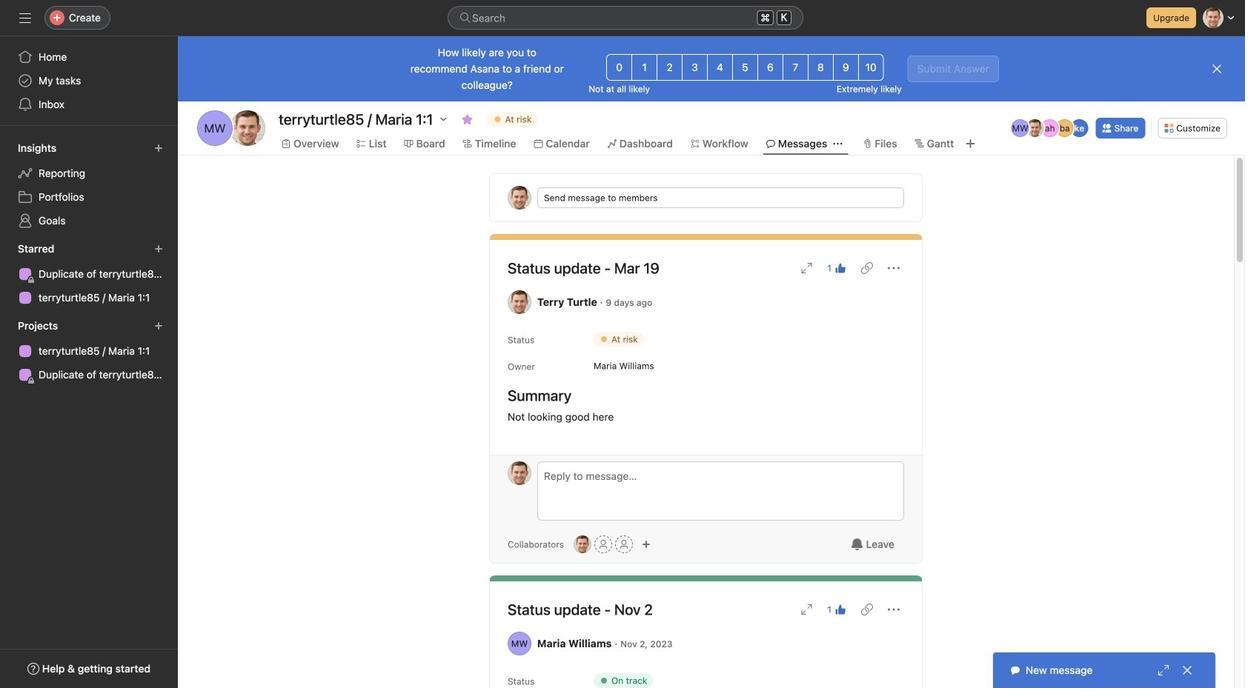 Task type: describe. For each thing, give the bounding box(es) containing it.
tab actions image
[[834, 139, 843, 148]]

add tab image
[[965, 138, 977, 150]]

dismiss image
[[1212, 63, 1224, 75]]

insights element
[[0, 135, 178, 236]]

add items to starred image
[[154, 245, 163, 254]]

new project or portfolio image
[[154, 322, 163, 331]]

open user profile image
[[508, 462, 532, 486]]

more actions image
[[888, 262, 900, 274]]

remove from starred image
[[462, 113, 473, 125]]

close image
[[1182, 665, 1194, 677]]

1 like. you liked this task image
[[835, 604, 847, 616]]



Task type: locate. For each thing, give the bounding box(es) containing it.
None radio
[[607, 54, 633, 81], [707, 54, 733, 81], [733, 54, 759, 81], [758, 54, 784, 81], [808, 54, 834, 81], [859, 54, 884, 81], [607, 54, 633, 81], [707, 54, 733, 81], [733, 54, 759, 81], [758, 54, 784, 81], [808, 54, 834, 81], [859, 54, 884, 81]]

copy link image
[[862, 262, 874, 274]]

projects element
[[0, 313, 178, 390]]

new insights image
[[154, 144, 163, 153]]

copy link image
[[862, 604, 874, 616]]

None field
[[448, 6, 804, 30]]

hide sidebar image
[[19, 12, 31, 24]]

full screen image
[[801, 262, 813, 274]]

more actions image
[[888, 604, 900, 616]]

global element
[[0, 36, 178, 125]]

None radio
[[632, 54, 658, 81], [657, 54, 683, 81], [682, 54, 708, 81], [783, 54, 809, 81], [833, 54, 859, 81], [632, 54, 658, 81], [657, 54, 683, 81], [682, 54, 708, 81], [783, 54, 809, 81], [833, 54, 859, 81]]

add or remove collaborators image
[[574, 536, 592, 554]]

full screen image
[[801, 604, 813, 616]]

option group
[[607, 54, 884, 81]]

add or remove collaborators image
[[642, 541, 651, 549]]

Search tasks, projects, and more text field
[[448, 6, 804, 30]]

expand new message image
[[1158, 665, 1170, 677]]

1 like. you liked this task image
[[835, 262, 847, 274]]

starred element
[[0, 236, 178, 313]]



Task type: vqa. For each thing, say whether or not it's contained in the screenshot.
Close image
yes



